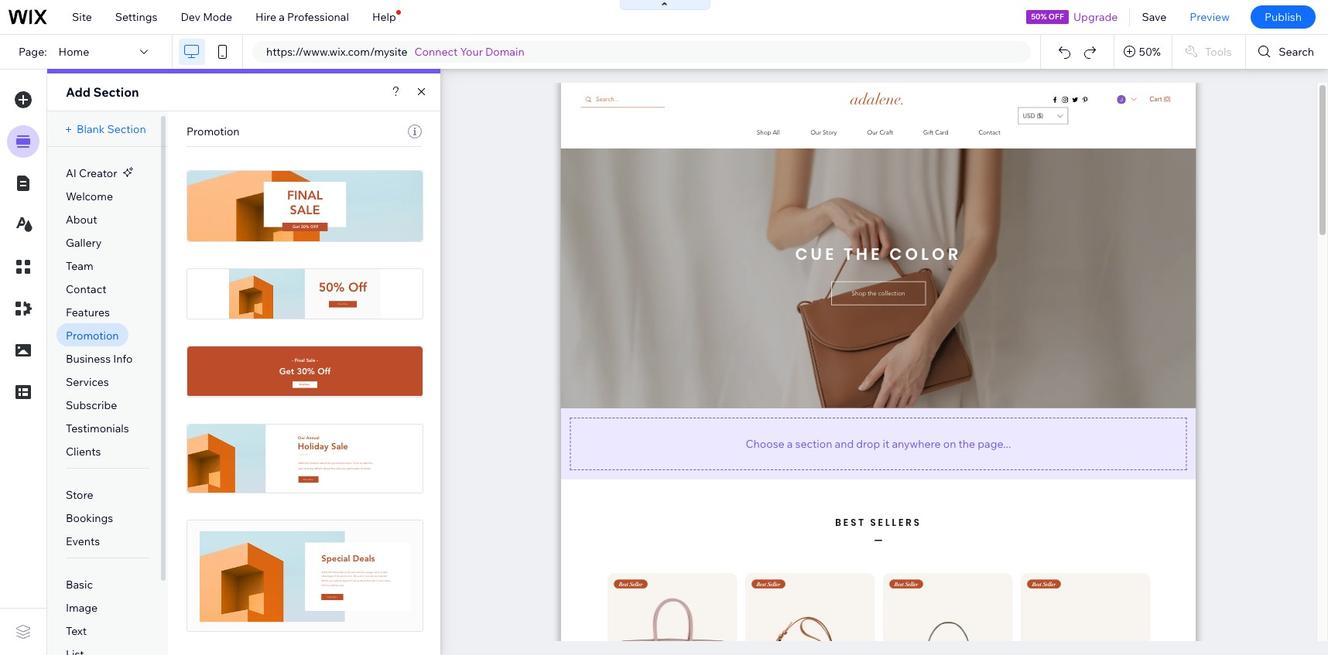 Task type: describe. For each thing, give the bounding box(es) containing it.
section for add section
[[93, 84, 139, 100]]

dev
[[181, 10, 201, 24]]

ai
[[66, 166, 77, 180]]

preview button
[[1179, 0, 1242, 34]]

50% for 50%
[[1140, 45, 1161, 59]]

help
[[372, 10, 396, 24]]

page...
[[978, 437, 1012, 451]]

your
[[460, 45, 483, 59]]

section
[[796, 437, 833, 451]]

text
[[66, 625, 87, 639]]

mode
[[203, 10, 232, 24]]

hire a professional
[[256, 10, 349, 24]]

home
[[59, 45, 89, 59]]

gallery
[[66, 236, 102, 250]]

professional
[[287, 10, 349, 24]]

events
[[66, 535, 100, 549]]

add
[[66, 84, 91, 100]]

dev mode
[[181, 10, 232, 24]]

blank
[[77, 122, 105, 136]]

drop
[[857, 437, 881, 451]]

team
[[66, 259, 93, 273]]

preview
[[1190, 10, 1230, 24]]

subscribe
[[66, 399, 117, 413]]

bookings
[[66, 512, 113, 526]]

info
[[113, 352, 133, 366]]

basic
[[66, 578, 93, 592]]

upgrade
[[1074, 10, 1118, 24]]

services
[[66, 376, 109, 389]]

site
[[72, 10, 92, 24]]

the
[[959, 437, 976, 451]]

1 vertical spatial promotion
[[66, 329, 119, 343]]

business info
[[66, 352, 133, 366]]

publish button
[[1251, 5, 1316, 29]]

save
[[1142, 10, 1167, 24]]



Task type: locate. For each thing, give the bounding box(es) containing it.
tools button
[[1173, 35, 1246, 69]]

1 vertical spatial section
[[107, 122, 146, 136]]

50% down save
[[1140, 45, 1161, 59]]

50% for 50% off
[[1032, 12, 1047, 22]]

choose a section and drop it anywhere on the page...
[[746, 437, 1012, 451]]

tools
[[1206, 45, 1232, 59]]

0 vertical spatial a
[[279, 10, 285, 24]]

section for blank section
[[107, 122, 146, 136]]

a for professional
[[279, 10, 285, 24]]

it
[[883, 437, 890, 451]]

https://www.wix.com/mysite connect your domain
[[266, 45, 525, 59]]

hire
[[256, 10, 277, 24]]

50% left off
[[1032, 12, 1047, 22]]

1 horizontal spatial a
[[787, 437, 793, 451]]

off
[[1049, 12, 1064, 22]]

a
[[279, 10, 285, 24], [787, 437, 793, 451]]

1 horizontal spatial 50%
[[1140, 45, 1161, 59]]

domain
[[486, 45, 525, 59]]

store
[[66, 489, 93, 503]]

search button
[[1247, 35, 1329, 69]]

features
[[66, 306, 110, 320]]

image
[[66, 602, 98, 616]]

blank section
[[77, 122, 146, 136]]

0 horizontal spatial promotion
[[66, 329, 119, 343]]

a right 'hire'
[[279, 10, 285, 24]]

1 vertical spatial a
[[787, 437, 793, 451]]

50%
[[1032, 12, 1047, 22], [1140, 45, 1161, 59]]

section right blank
[[107, 122, 146, 136]]

section up blank section
[[93, 84, 139, 100]]

contact
[[66, 283, 106, 297]]

about
[[66, 213, 97, 227]]

0 horizontal spatial a
[[279, 10, 285, 24]]

choose
[[746, 437, 785, 451]]

settings
[[115, 10, 158, 24]]

0 vertical spatial promotion
[[187, 125, 240, 139]]

50% off
[[1032, 12, 1064, 22]]

0 vertical spatial 50%
[[1032, 12, 1047, 22]]

business
[[66, 352, 111, 366]]

50% inside button
[[1140, 45, 1161, 59]]

anywhere
[[892, 437, 941, 451]]

50% button
[[1115, 35, 1172, 69]]

add section
[[66, 84, 139, 100]]

1 horizontal spatial promotion
[[187, 125, 240, 139]]

0 vertical spatial section
[[93, 84, 139, 100]]

ai creator
[[66, 166, 117, 180]]

0 horizontal spatial 50%
[[1032, 12, 1047, 22]]

promotion
[[187, 125, 240, 139], [66, 329, 119, 343]]

testimonials
[[66, 422, 129, 436]]

connect
[[415, 45, 458, 59]]

creator
[[79, 166, 117, 180]]

publish
[[1265, 10, 1302, 24]]

on
[[944, 437, 957, 451]]

1 vertical spatial 50%
[[1140, 45, 1161, 59]]

section
[[93, 84, 139, 100], [107, 122, 146, 136]]

clients
[[66, 445, 101, 459]]

https://www.wix.com/mysite
[[266, 45, 408, 59]]

welcome
[[66, 190, 113, 204]]

a left section
[[787, 437, 793, 451]]

search
[[1279, 45, 1315, 59]]

a for section
[[787, 437, 793, 451]]

and
[[835, 437, 854, 451]]

save button
[[1131, 0, 1179, 34]]



Task type: vqa. For each thing, say whether or not it's contained in the screenshot.
Scale
no



